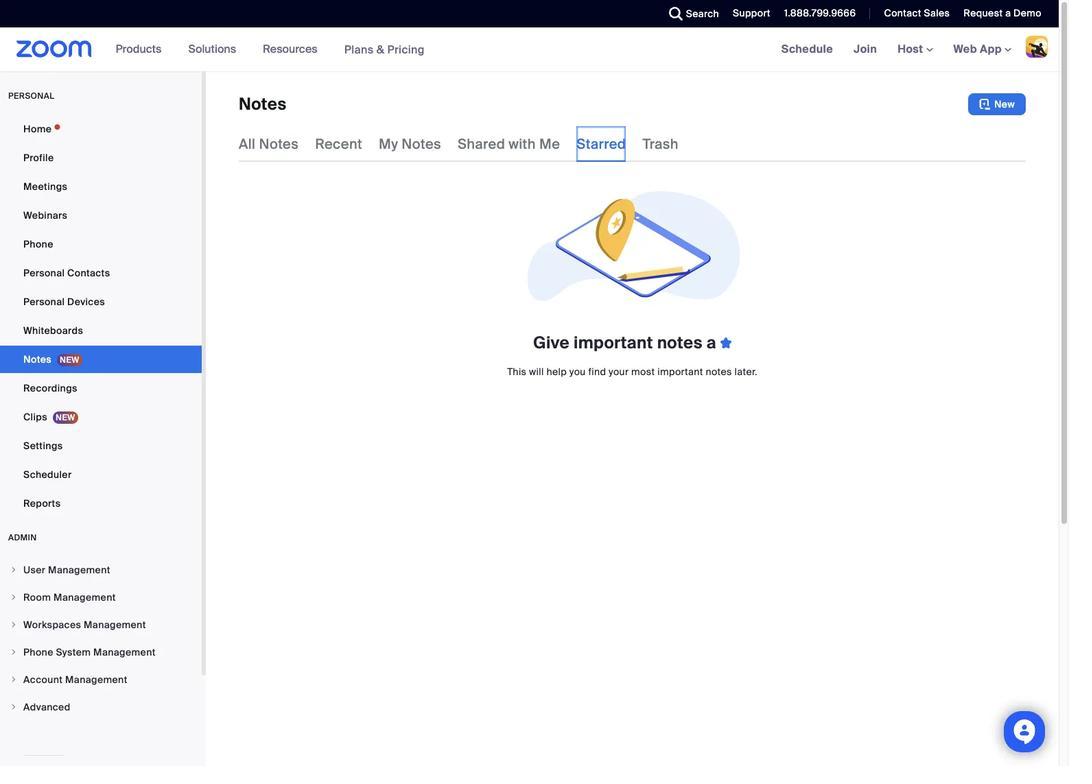 Task type: locate. For each thing, give the bounding box(es) containing it.
most
[[631, 366, 655, 378]]

0 vertical spatial personal
[[23, 267, 65, 279]]

personal up personal devices
[[23, 267, 65, 279]]

profile link
[[0, 144, 202, 172]]

management up workspaces management
[[54, 591, 116, 604]]

&
[[377, 42, 384, 57]]

management down phone system management menu item
[[65, 674, 127, 686]]

notes right my
[[402, 135, 441, 153]]

user
[[23, 564, 46, 576]]

1 vertical spatial phone
[[23, 646, 53, 659]]

3 right image from the top
[[10, 676, 18, 684]]

settings link
[[0, 432, 202, 460]]

1 horizontal spatial notes
[[706, 366, 732, 378]]

banner
[[0, 27, 1059, 72]]

profile picture image
[[1026, 36, 1048, 58]]

management for workspaces management
[[84, 619, 146, 631]]

1 vertical spatial right image
[[10, 621, 18, 629]]

starred
[[577, 135, 626, 153]]

important up your
[[574, 332, 653, 353]]

meetings link
[[0, 173, 202, 200]]

notes
[[239, 93, 287, 115], [259, 135, 299, 153], [402, 135, 441, 153], [23, 353, 51, 366]]

1 vertical spatial notes
[[706, 366, 732, 378]]

account management
[[23, 674, 127, 686]]

management
[[48, 564, 110, 576], [54, 591, 116, 604], [84, 619, 146, 631], [93, 646, 156, 659], [65, 674, 127, 686]]

right image inside workspaces management menu item
[[10, 621, 18, 629]]

contact sales
[[884, 7, 950, 19]]

1 vertical spatial personal
[[23, 296, 65, 308]]

clips link
[[0, 403, 202, 431]]

tabs of all notes page tab list
[[239, 126, 679, 162]]

recordings
[[23, 382, 77, 395]]

2 right image from the top
[[10, 648, 18, 657]]

1 horizontal spatial a
[[1005, 7, 1011, 19]]

0 vertical spatial right image
[[10, 594, 18, 602]]

later.
[[735, 366, 757, 378]]

notes up all notes at the top
[[239, 93, 287, 115]]

2 phone from the top
[[23, 646, 53, 659]]

right image for phone
[[10, 648, 18, 657]]

phone inside menu item
[[23, 646, 53, 659]]

solutions button
[[188, 27, 242, 71]]

phone inside personal menu menu
[[23, 238, 53, 250]]

right image left workspaces
[[10, 621, 18, 629]]

1 personal from the top
[[23, 267, 65, 279]]

2 personal from the top
[[23, 296, 65, 308]]

right image inside phone system management menu item
[[10, 648, 18, 657]]

right image
[[10, 566, 18, 574], [10, 648, 18, 657], [10, 676, 18, 684], [10, 703, 18, 712]]

plans & pricing
[[344, 42, 425, 57]]

management up phone system management menu item
[[84, 619, 146, 631]]

workspaces management
[[23, 619, 146, 631]]

schedule link
[[771, 27, 843, 71]]

will
[[529, 366, 544, 378]]

web
[[953, 42, 977, 56]]

contact sales link
[[874, 0, 953, 27], [884, 7, 950, 19]]

phone
[[23, 238, 53, 250], [23, 646, 53, 659]]

demo
[[1014, 7, 1042, 19]]

1 horizontal spatial important
[[658, 366, 703, 378]]

right image for room management
[[10, 594, 18, 602]]

give
[[533, 332, 570, 353]]

right image for account
[[10, 676, 18, 684]]

notes
[[657, 332, 702, 353], [706, 366, 732, 378]]

contacts
[[67, 267, 110, 279]]

find
[[588, 366, 606, 378]]

1.888.799.9666
[[784, 7, 856, 19]]

phone down the webinars
[[23, 238, 53, 250]]

right image
[[10, 594, 18, 602], [10, 621, 18, 629]]

right image for user
[[10, 566, 18, 574]]

devices
[[67, 296, 105, 308]]

clips
[[23, 411, 47, 423]]

0 horizontal spatial notes
[[657, 332, 702, 353]]

webinars link
[[0, 202, 202, 229]]

phone for phone system management
[[23, 646, 53, 659]]

right image left room on the left of page
[[10, 594, 18, 602]]

1.888.799.9666 button
[[774, 0, 859, 27], [784, 7, 856, 19]]

0 horizontal spatial a
[[706, 332, 716, 353]]

personal up whiteboards
[[23, 296, 65, 308]]

1 right image from the top
[[10, 566, 18, 574]]

phone system management
[[23, 646, 156, 659]]

right image left account
[[10, 676, 18, 684]]

right image left system
[[10, 648, 18, 657]]

personal devices
[[23, 296, 105, 308]]

1 phone from the top
[[23, 238, 53, 250]]

0 vertical spatial notes
[[657, 332, 702, 353]]

0 vertical spatial important
[[574, 332, 653, 353]]

a
[[1005, 7, 1011, 19], [706, 332, 716, 353]]

1 right image from the top
[[10, 594, 18, 602]]

banner containing products
[[0, 27, 1059, 72]]

right image inside account management menu item
[[10, 676, 18, 684]]

0 vertical spatial a
[[1005, 7, 1011, 19]]

important right most
[[658, 366, 703, 378]]

with
[[509, 135, 536, 153]]

2 right image from the top
[[10, 621, 18, 629]]

4 right image from the top
[[10, 703, 18, 712]]

personal contacts link
[[0, 259, 202, 287]]

management up room management
[[48, 564, 110, 576]]

right image left advanced
[[10, 703, 18, 712]]

host
[[898, 42, 926, 56]]

advanced
[[23, 701, 70, 714]]

right image inside advanced menu item
[[10, 703, 18, 712]]

all
[[239, 135, 256, 153]]

request
[[964, 7, 1003, 19]]

recent
[[315, 135, 362, 153]]

workspaces
[[23, 619, 81, 631]]

notes up this will help you find your most important notes later.
[[657, 332, 702, 353]]

personal
[[23, 267, 65, 279], [23, 296, 65, 308]]

products button
[[116, 27, 168, 71]]

0 vertical spatial phone
[[23, 238, 53, 250]]

notes up recordings
[[23, 353, 51, 366]]

right image left 'user'
[[10, 566, 18, 574]]

1 vertical spatial important
[[658, 366, 703, 378]]

products
[[116, 42, 162, 56]]

admin menu menu
[[0, 557, 202, 722]]

user management menu item
[[0, 557, 202, 583]]

notes left the later.
[[706, 366, 732, 378]]

room management menu item
[[0, 585, 202, 611]]

this
[[507, 366, 527, 378]]

right image for workspaces management
[[10, 621, 18, 629]]

right image inside user management menu item
[[10, 566, 18, 574]]

support link
[[723, 0, 774, 27], [733, 7, 770, 19]]

search button
[[659, 0, 723, 27]]

host button
[[898, 42, 933, 56]]

management for account management
[[65, 674, 127, 686]]

important
[[574, 332, 653, 353], [658, 366, 703, 378]]

reports link
[[0, 490, 202, 517]]

phone up account
[[23, 646, 53, 659]]

all notes
[[239, 135, 299, 153]]

right image inside room management menu item
[[10, 594, 18, 602]]



Task type: describe. For each thing, give the bounding box(es) containing it.
account
[[23, 674, 63, 686]]

join
[[854, 42, 877, 56]]

advanced menu item
[[0, 694, 202, 720]]

management down workspaces management menu item
[[93, 646, 156, 659]]

search
[[686, 8, 719, 20]]

scheduler
[[23, 469, 72, 481]]

settings
[[23, 440, 63, 452]]

new
[[994, 98, 1015, 110]]

resources
[[263, 42, 317, 56]]

sales
[[924, 7, 950, 19]]

product information navigation
[[105, 27, 435, 72]]

this will help you find your most important notes later.
[[507, 366, 757, 378]]

personal for personal devices
[[23, 296, 65, 308]]

trash
[[643, 135, 679, 153]]

whiteboards
[[23, 325, 83, 337]]

phone system management menu item
[[0, 640, 202, 666]]

account management menu item
[[0, 667, 202, 693]]

my
[[379, 135, 398, 153]]

scheduler link
[[0, 461, 202, 489]]

phone link
[[0, 231, 202, 258]]

my notes
[[379, 135, 441, 153]]

app
[[980, 42, 1002, 56]]

pricing
[[387, 42, 425, 57]]

meetings navigation
[[771, 27, 1059, 72]]

system
[[56, 646, 91, 659]]

reports
[[23, 497, 61, 510]]

room
[[23, 591, 51, 604]]

shared
[[458, 135, 505, 153]]

schedule
[[781, 42, 833, 56]]

meetings
[[23, 180, 67, 193]]

you
[[569, 366, 586, 378]]

personal menu menu
[[0, 115, 202, 519]]

admin
[[8, 532, 37, 543]]

personal
[[8, 91, 55, 102]]

1 vertical spatial a
[[706, 332, 716, 353]]

give important notes a
[[533, 332, 720, 353]]

help
[[547, 366, 567, 378]]

whiteboards link
[[0, 317, 202, 344]]

request a demo
[[964, 7, 1042, 19]]

recordings link
[[0, 375, 202, 402]]

home
[[23, 123, 52, 135]]

0 horizontal spatial important
[[574, 332, 653, 353]]

your
[[609, 366, 629, 378]]

notes inside personal menu menu
[[23, 353, 51, 366]]

profile
[[23, 152, 54, 164]]

management for room management
[[54, 591, 116, 604]]

workspaces management menu item
[[0, 612, 202, 638]]

phone for phone
[[23, 238, 53, 250]]

web app button
[[953, 42, 1011, 56]]

web app
[[953, 42, 1002, 56]]

personal for personal contacts
[[23, 267, 65, 279]]

notes link
[[0, 346, 202, 373]]

notes right "all"
[[259, 135, 299, 153]]

solutions
[[188, 42, 236, 56]]

home link
[[0, 115, 202, 143]]

zoom logo image
[[16, 40, 92, 58]]

room management
[[23, 591, 116, 604]]

shared with me
[[458, 135, 560, 153]]

join link
[[843, 27, 887, 71]]

contact
[[884, 7, 921, 19]]

plans
[[344, 42, 374, 57]]

new button
[[968, 93, 1026, 115]]

personal devices link
[[0, 288, 202, 316]]

support
[[733, 7, 770, 19]]

resources button
[[263, 27, 324, 71]]

management for user management
[[48, 564, 110, 576]]

me
[[539, 135, 560, 153]]

user management
[[23, 564, 110, 576]]

webinars
[[23, 209, 67, 222]]

personal contacts
[[23, 267, 110, 279]]



Task type: vqa. For each thing, say whether or not it's contained in the screenshot.
Join
yes



